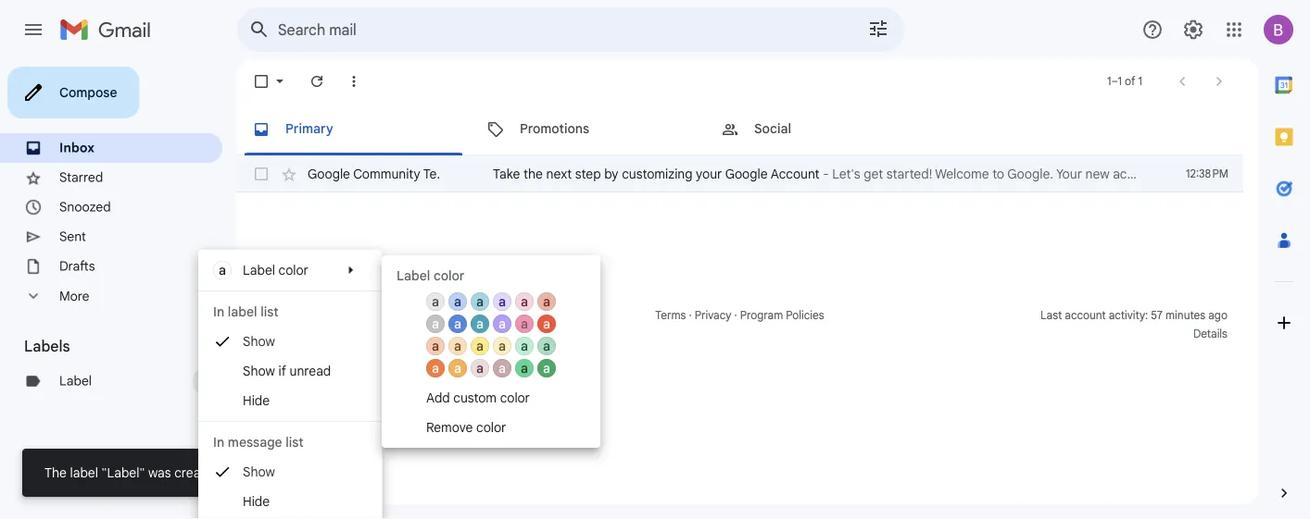 Task type: vqa. For each thing, say whether or not it's contained in the screenshot.
second 1 from the left
yes



Task type: locate. For each thing, give the bounding box(es) containing it.
a down rgb (251, 76, 47) cell
[[543, 338, 550, 354]]

a inside rgb (66, 214, 146) cell
[[521, 361, 528, 377]]

a for rgb (253, 237, 193) cell
[[499, 338, 506, 354]]

a down rgb (251, 211, 224) cell
[[521, 316, 528, 332]]

a inside the rgb (251, 233, 131) cell
[[476, 338, 484, 354]]

a down rgb (185, 154, 255) cell
[[499, 338, 506, 354]]

a for rgb (251, 211, 224) cell
[[521, 294, 528, 310]]

customizing
[[622, 166, 693, 182]]

a down rgb (242, 178, 168) cell
[[543, 316, 550, 332]]

next
[[546, 166, 572, 182]]

1 horizontal spatial ·
[[734, 309, 737, 323]]

label down labels
[[59, 373, 92, 390]]

inbox
[[59, 140, 94, 156]]

a down rgb (227, 215, 255) cell
[[499, 316, 506, 332]]

of
[[1125, 75, 1136, 89]]

1 vertical spatial in
[[213, 435, 224, 451]]

add
[[426, 390, 450, 406]]

program policies link
[[740, 309, 824, 323]]

1 vertical spatial show
[[243, 363, 275, 379]]

the
[[524, 166, 543, 182]]

a inside 'rgb (162, 220, 193)' cell
[[543, 338, 550, 354]]

1 · from the left
[[689, 309, 692, 323]]

0 horizontal spatial list
[[261, 304, 279, 320]]

a for rgb (246, 145, 178) cell
[[521, 316, 528, 332]]

rgb (251, 76, 47) cell
[[536, 313, 558, 335]]

1 vertical spatial list
[[286, 435, 304, 451]]

0 vertical spatial in
[[213, 304, 224, 320]]

2 in from the top
[[213, 435, 224, 451]]

2 vertical spatial show
[[243, 464, 275, 481]]

label color up in label list
[[243, 262, 312, 278]]

more button
[[0, 282, 222, 311]]

rgb (255, 200, 175) cell
[[424, 335, 447, 358]]

a right rgb (227, 215, 255) cell
[[521, 294, 528, 310]]

a inside rgb (255, 117, 55) cell
[[432, 361, 439, 377]]

None search field
[[237, 7, 904, 52]]

1 google from the left
[[308, 166, 350, 182]]

a inside rgb (246, 145, 178) cell
[[521, 316, 528, 332]]

a inside rgb (231, 231, 231) cell
[[432, 294, 439, 310]]

ago
[[1209, 309, 1228, 323]]

label color up rgb (231, 231, 231) cell at the bottom left
[[397, 268, 465, 284]]

1 vertical spatial hide
[[243, 494, 270, 510]]

2 show from the top
[[243, 363, 275, 379]]

a down the rgb (251, 233, 131) cell
[[476, 361, 484, 377]]

a inside rgb (182, 207, 245) cell
[[454, 294, 462, 310]]

a inside rgb (227, 215, 255) cell
[[499, 294, 506, 310]]

a inside "rgb (194, 194, 194)" cell
[[432, 316, 439, 332]]

1 horizontal spatial 1
[[1118, 75, 1122, 89]]

in
[[213, 304, 224, 320], [213, 435, 224, 451]]

a down "rgb (194, 194, 194)" cell
[[432, 338, 439, 354]]

a down rgb (182, 207, 245) cell
[[454, 316, 462, 332]]

rgb (235, 219, 222) cell
[[469, 358, 491, 380]]

2 horizontal spatial 1
[[1139, 75, 1143, 89]]

a right rgb (152, 215, 228) cell
[[499, 294, 506, 310]]

list
[[261, 304, 279, 320], [286, 435, 304, 451]]

1 – 1 of 1
[[1107, 75, 1143, 89]]

community
[[353, 166, 420, 182]]

in left message
[[213, 435, 224, 451]]

terms
[[656, 309, 686, 323]]

rgb (152, 215, 228) cell
[[469, 291, 491, 313]]

google
[[308, 166, 350, 182], [725, 166, 768, 182]]

labels
[[24, 337, 70, 356]]

a right rgb (182, 207, 245) cell
[[476, 294, 484, 310]]

terms · privacy · program policies
[[656, 309, 824, 323]]

a inside the "rgb (255, 222, 181)" cell
[[454, 338, 462, 354]]

label up in label list
[[243, 262, 275, 278]]

a right rgb (251, 211, 224) cell
[[543, 294, 550, 310]]

show left if
[[243, 363, 275, 379]]

show down in label list
[[243, 334, 275, 350]]

te.
[[423, 166, 440, 182]]

a inside rgb (152, 215, 228) cell
[[476, 294, 484, 310]]

rgb (66, 214, 146) cell
[[513, 358, 536, 380]]

0 horizontal spatial label color
[[243, 262, 312, 278]]

rgb (251, 211, 224) cell
[[513, 291, 536, 313]]

rgb (246, 145, 178) cell
[[513, 313, 536, 335]]

a inside rgb (45, 162, 187) cell
[[476, 316, 484, 332]]

0 horizontal spatial 1
[[1107, 75, 1112, 89]]

a inside rgb (251, 211, 224) cell
[[521, 294, 528, 310]]

rgb (45, 162, 187) cell
[[469, 313, 491, 335]]

label link
[[59, 373, 92, 390]]

details link
[[1194, 328, 1228, 342]]

57
[[1151, 309, 1163, 323]]

in left label
[[213, 304, 224, 320]]

list for in label list
[[261, 304, 279, 320]]

a down rgb (152, 215, 228) cell
[[476, 316, 484, 332]]

a down rgb (246, 145, 178) cell
[[521, 338, 528, 354]]

main content containing primary
[[237, 104, 1244, 193]]

last
[[1041, 309, 1062, 323]]

menu containing label color
[[382, 256, 601, 449]]

a for rgb (22, 167, 101) cell
[[543, 361, 550, 377]]

1
[[1107, 75, 1112, 89], [1118, 75, 1122, 89], [1139, 75, 1143, 89]]

1 horizontal spatial tab list
[[1259, 59, 1310, 453]]

0 vertical spatial hide
[[243, 393, 270, 409]]

details
[[1194, 328, 1228, 342]]

hide down message
[[243, 494, 270, 510]]

a inside rgb (73, 134, 231) "cell"
[[454, 316, 462, 332]]

0 horizontal spatial google
[[308, 166, 350, 182]]

a inside "rgb (235, 219, 222)" cell
[[476, 361, 484, 377]]

rgb (255, 117, 55) cell
[[424, 358, 447, 380]]

rgb (231, 231, 231) cell
[[424, 291, 447, 313]]

–
[[1112, 75, 1118, 89]]

label
[[243, 262, 275, 278], [397, 268, 430, 284], [59, 373, 92, 390]]

a for rgb (73, 134, 231) "cell"
[[454, 316, 462, 332]]

custom
[[453, 390, 497, 406]]

0 horizontal spatial tab list
[[237, 104, 1244, 156]]

1 horizontal spatial label
[[243, 262, 275, 278]]

label color
[[243, 262, 312, 278], [397, 268, 465, 284]]

google right your
[[725, 166, 768, 182]]

a down rgb (73, 134, 231) "cell"
[[454, 338, 462, 354]]

main content
[[237, 104, 1244, 193]]

0 vertical spatial show
[[243, 334, 275, 350]]

row
[[237, 156, 1244, 193], [424, 291, 558, 313], [424, 313, 558, 335], [424, 335, 558, 358], [424, 358, 558, 380]]

0 gb
[[252, 328, 277, 342]]

rgb (185, 154, 255) cell
[[491, 313, 513, 335]]

a left rgb (152, 215, 228) cell
[[454, 294, 462, 310]]

show down in message list
[[243, 464, 275, 481]]

a inside rgb (253, 237, 193) cell
[[499, 338, 506, 354]]

a inside rgb (179, 239, 211) cell
[[521, 338, 528, 354]]

a left rgb (182, 207, 245) cell
[[432, 294, 439, 310]]

remove
[[426, 420, 473, 436]]

social
[[754, 121, 791, 137]]

0 vertical spatial list
[[261, 304, 279, 320]]

a down rgb (179, 239, 211) cell
[[521, 361, 528, 377]]

a inside rgb (251, 76, 47) cell
[[543, 316, 550, 332]]

footer
[[237, 307, 1244, 344]]

a for "rgb (235, 219, 222)" cell
[[476, 361, 484, 377]]

primary tab
[[237, 104, 470, 156]]

label up rgb (231, 231, 231) cell at the bottom left
[[397, 268, 430, 284]]

tab list up your
[[237, 104, 1244, 156]]

a inside rgb (22, 167, 101) cell
[[543, 361, 550, 377]]

row containing google community te.
[[237, 156, 1244, 193]]

a inside rgb (204, 166, 172) cell
[[499, 361, 506, 377]]

gb
[[262, 328, 277, 342]]

labels heading
[[24, 337, 196, 356]]

a for the rgb (251, 233, 131) cell
[[476, 338, 484, 354]]

a down rgb (231, 231, 231) cell at the bottom left
[[432, 316, 439, 332]]

None checkbox
[[252, 165, 271, 183]]

hide up message
[[243, 393, 270, 409]]

a down the "rgb (255, 222, 181)" cell
[[454, 361, 462, 377]]

1 horizontal spatial list
[[286, 435, 304, 451]]

color
[[279, 262, 308, 278], [434, 268, 465, 284], [500, 390, 530, 406], [476, 420, 506, 436]]

a down 'rgb (162, 220, 193)' cell
[[543, 361, 550, 377]]

a inside rgb (255, 173, 70) cell
[[454, 361, 462, 377]]

google down primary
[[308, 166, 350, 182]]

privacy link
[[695, 309, 732, 323]]

1 horizontal spatial google
[[725, 166, 768, 182]]

google community te.
[[308, 166, 440, 182]]

tab list
[[1259, 59, 1310, 453], [237, 104, 1244, 156]]

1 horizontal spatial label color
[[397, 268, 465, 284]]

menu
[[198, 250, 382, 520], [382, 256, 601, 449]]

a down the rgb (255, 200, 175) cell at the left bottom of page
[[432, 361, 439, 377]]

·
[[689, 309, 692, 323], [734, 309, 737, 323]]

rgb (242, 178, 168) cell
[[536, 291, 558, 313]]

a for rgb (182, 207, 245) cell
[[454, 294, 462, 310]]

hide
[[243, 393, 270, 409], [243, 494, 270, 510]]

rgb (204, 166, 172) cell
[[491, 358, 513, 380]]

settings image
[[1183, 19, 1205, 41]]

a inside rgb (185, 154, 255) cell
[[499, 316, 506, 332]]

1 hide from the top
[[243, 393, 270, 409]]

a
[[219, 262, 226, 278], [432, 294, 439, 310], [454, 294, 462, 310], [476, 294, 484, 310], [499, 294, 506, 310], [521, 294, 528, 310], [543, 294, 550, 310], [432, 316, 439, 332], [454, 316, 462, 332], [476, 316, 484, 332], [499, 316, 506, 332], [521, 316, 528, 332], [543, 316, 550, 332], [432, 338, 439, 354], [454, 338, 462, 354], [476, 338, 484, 354], [499, 338, 506, 354], [521, 338, 528, 354], [543, 338, 550, 354], [432, 361, 439, 377], [454, 361, 462, 377], [476, 361, 484, 377], [499, 361, 506, 377], [521, 361, 528, 377], [543, 361, 550, 377]]

by
[[604, 166, 619, 182]]

list right message
[[286, 435, 304, 451]]

color up in label list
[[279, 262, 308, 278]]

a inside the rgb (255, 200, 175) cell
[[432, 338, 439, 354]]

a inside rgb (242, 178, 168) cell
[[543, 294, 550, 310]]

None checkbox
[[252, 72, 271, 91]]

list up gb
[[261, 304, 279, 320]]

a down rgb (45, 162, 187) cell
[[476, 338, 484, 354]]

show
[[243, 334, 275, 350], [243, 363, 275, 379], [243, 464, 275, 481]]

tab list right ago
[[1259, 59, 1310, 453]]

a down rgb (253, 237, 193) cell
[[499, 361, 506, 377]]

· right terms link
[[689, 309, 692, 323]]

terms link
[[656, 309, 686, 323]]

3 show from the top
[[243, 464, 275, 481]]

rgb (162, 220, 193) cell
[[536, 335, 558, 358]]

1 in from the top
[[213, 304, 224, 320]]

0 horizontal spatial ·
[[689, 309, 692, 323]]

· right privacy
[[734, 309, 737, 323]]

remove color
[[426, 420, 506, 436]]

privacy
[[695, 309, 732, 323]]



Task type: describe. For each thing, give the bounding box(es) containing it.
activity:
[[1109, 309, 1148, 323]]

compose button
[[7, 67, 139, 119]]

step
[[575, 166, 601, 182]]

a for rgb (255, 117, 55) cell
[[432, 361, 439, 377]]

rgb (194, 194, 194) cell
[[424, 313, 447, 335]]

1 1 from the left
[[1107, 75, 1112, 89]]

1 show from the top
[[243, 334, 275, 350]]

rgb (73, 134, 231) cell
[[447, 313, 469, 335]]

2 hide from the top
[[243, 494, 270, 510]]

labels navigation
[[0, 59, 601, 520]]

drafts link
[[59, 259, 95, 275]]

more
[[59, 288, 89, 305]]

take
[[493, 166, 520, 182]]

a for rgb (204, 166, 172) cell
[[499, 361, 506, 377]]

a for rgb (179, 239, 211) cell
[[521, 338, 528, 354]]

follow link to manage storage image
[[357, 325, 375, 344]]

add custom color
[[426, 390, 530, 406]]

in for in message list
[[213, 435, 224, 451]]

in label list
[[213, 304, 279, 320]]

sent
[[59, 229, 86, 245]]

minutes
[[1166, 309, 1206, 323]]

a for rgb (45, 162, 187) cell
[[476, 316, 484, 332]]

inbox link
[[59, 140, 94, 156]]

program
[[740, 309, 783, 323]]

2 1 from the left
[[1118, 75, 1122, 89]]

gmail image
[[59, 11, 160, 48]]

a for rgb (152, 215, 228) cell
[[476, 294, 484, 310]]

in message list
[[213, 435, 304, 451]]

promotions tab
[[472, 104, 705, 156]]

2 · from the left
[[734, 309, 737, 323]]

rgb (227, 215, 255) cell
[[491, 291, 513, 313]]

compose
[[59, 84, 117, 101]]

a for the "rgb (255, 222, 181)" cell
[[454, 338, 462, 354]]

color down add custom color
[[476, 420, 506, 436]]

more image
[[345, 72, 363, 91]]

a for rgb (227, 215, 255) cell
[[499, 294, 506, 310]]

color up rgb (182, 207, 245) cell
[[434, 268, 465, 284]]

list for in message list
[[286, 435, 304, 451]]

sent link
[[59, 229, 86, 245]]

starred link
[[59, 170, 103, 186]]

your
[[696, 166, 722, 182]]

rgb (255, 222, 181) cell
[[447, 335, 469, 358]]

a for rgb (242, 178, 168) cell
[[543, 294, 550, 310]]

0 horizontal spatial label
[[59, 373, 92, 390]]

policies
[[786, 309, 824, 323]]

2 google from the left
[[725, 166, 768, 182]]

tab list containing primary
[[237, 104, 1244, 156]]

rgb (179, 239, 211) cell
[[513, 335, 536, 358]]

menu containing a
[[198, 250, 382, 520]]

footer containing terms
[[237, 307, 1244, 344]]

0
[[252, 328, 260, 342]]

show if unread
[[243, 363, 331, 379]]

a for the rgb (255, 200, 175) cell at the left bottom of page
[[432, 338, 439, 354]]

none checkbox inside main content
[[252, 165, 271, 183]]

0 gb link
[[252, 313, 456, 344]]

2 horizontal spatial label
[[397, 268, 430, 284]]

Search mail text field
[[278, 20, 816, 39]]

support image
[[1142, 19, 1164, 41]]

snoozed
[[59, 199, 111, 215]]

unread
[[290, 363, 331, 379]]

a for rgb (255, 173, 70) cell
[[454, 361, 462, 377]]

search mail image
[[243, 13, 276, 46]]

starred
[[59, 170, 103, 186]]

a for rgb (251, 76, 47) cell
[[543, 316, 550, 332]]

last account activity: 57 minutes ago details
[[1041, 309, 1228, 342]]

a for rgb (66, 214, 146) cell
[[521, 361, 528, 377]]

rgb (182, 207, 245) cell
[[447, 291, 469, 313]]

message
[[228, 435, 282, 451]]

primary
[[285, 121, 333, 137]]

-
[[823, 166, 829, 182]]

account
[[1065, 309, 1106, 323]]

a for rgb (231, 231, 231) cell at the bottom left
[[432, 294, 439, 310]]

refresh image
[[308, 72, 326, 91]]

snoozed link
[[59, 199, 111, 215]]

advanced search options image
[[860, 10, 897, 47]]

promotions
[[520, 121, 589, 137]]

a for 'rgb (162, 220, 193)' cell
[[543, 338, 550, 354]]

rgb (22, 167, 101) cell
[[536, 358, 558, 380]]

if
[[278, 363, 286, 379]]

3 1 from the left
[[1139, 75, 1143, 89]]

rgb (253, 237, 193) cell
[[491, 335, 513, 358]]

main menu image
[[22, 19, 44, 41]]

drafts
[[59, 259, 95, 275]]

take the next step by customizing your google account -
[[493, 166, 832, 182]]

12:38 pm
[[1186, 167, 1229, 181]]

rgb (251, 233, 131) cell
[[469, 335, 491, 358]]

in for in label list
[[213, 304, 224, 320]]

social tab
[[706, 104, 940, 156]]

a up in label list
[[219, 262, 226, 278]]

a for rgb (185, 154, 255) cell
[[499, 316, 506, 332]]

label
[[228, 304, 257, 320]]

rgb (255, 173, 70) cell
[[447, 358, 469, 380]]

color down rgb (66, 214, 146) cell
[[500, 390, 530, 406]]

account
[[771, 166, 820, 182]]

a for "rgb (194, 194, 194)" cell
[[432, 316, 439, 332]]



